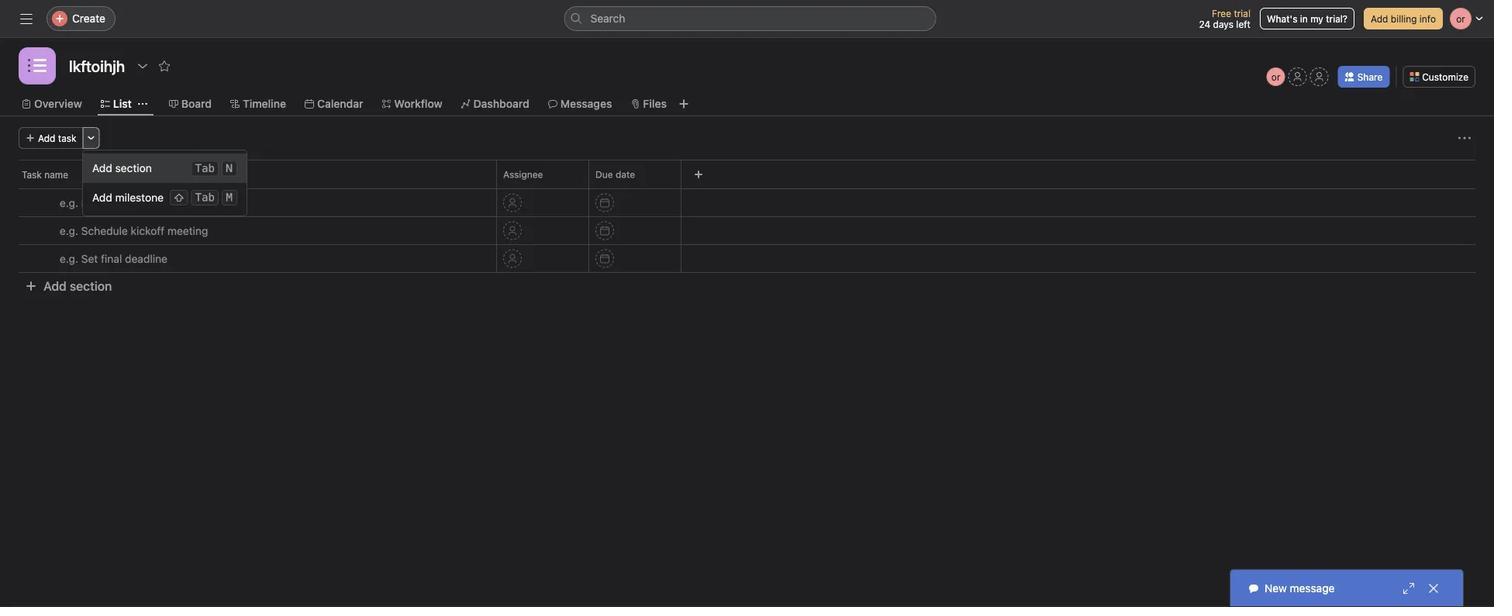 Task type: locate. For each thing, give the bounding box(es) containing it.
more actions image right task
[[87, 133, 96, 143]]

tab left m
[[195, 191, 215, 204]]

name
[[44, 169, 68, 180]]

e.g. schedule kickoff meeting row
[[0, 216, 1494, 245]]

e.g. set final deadline row
[[0, 244, 1494, 273]]

close image
[[1428, 582, 1440, 595]]

1 horizontal spatial section
[[115, 162, 152, 174]]

days
[[1213, 19, 1234, 29]]

0 vertical spatial tab
[[195, 162, 215, 175]]

add section
[[92, 162, 152, 174], [43, 279, 112, 293]]

kickoff
[[131, 224, 164, 237]]

e.g. for e.g. determine project goal
[[60, 196, 78, 209]]

3 e.g. from the top
[[60, 252, 78, 265]]

board link
[[169, 95, 212, 112]]

add down e.g. set final deadline
[[43, 279, 67, 293]]

0 vertical spatial e.g.
[[60, 196, 78, 209]]

goal
[[174, 196, 196, 209]]

add billing info button
[[1364, 8, 1443, 29]]

more actions image
[[1459, 132, 1471, 144], [87, 133, 96, 143]]

e.g. for e.g. schedule kickoff meeting
[[60, 224, 78, 237]]

e.g. inside row
[[60, 224, 78, 237]]

e.g. schedule kickoff meeting
[[60, 224, 208, 237]]

what's in my trial?
[[1267, 13, 1348, 24]]

my
[[1311, 13, 1324, 24]]

None text field
[[65, 52, 129, 80]]

1 vertical spatial tab
[[195, 191, 215, 204]]

task
[[22, 169, 42, 180]]

m
[[226, 191, 233, 204]]

calendar
[[317, 97, 363, 110]]

2 e.g. from the top
[[60, 224, 78, 237]]

customize button
[[1403, 66, 1476, 88]]

e.g.
[[60, 196, 78, 209], [60, 224, 78, 237], [60, 252, 78, 265]]

add field image
[[694, 170, 703, 179]]

row containing task name
[[0, 160, 1494, 188]]

1 vertical spatial add section
[[43, 279, 112, 293]]

section up add milestone
[[115, 162, 152, 174]]

dashboard link
[[461, 95, 529, 112]]

n
[[226, 162, 233, 175]]

share button
[[1338, 66, 1390, 88]]

add
[[1371, 13, 1388, 24], [38, 133, 55, 143], [92, 162, 112, 174], [92, 191, 112, 204], [43, 279, 67, 293]]

1 vertical spatial section
[[70, 279, 112, 293]]

add section down set
[[43, 279, 112, 293]]

trial?
[[1326, 13, 1348, 24]]

section down set
[[70, 279, 112, 293]]

0 horizontal spatial section
[[70, 279, 112, 293]]

24
[[1199, 19, 1211, 29]]

tab
[[195, 162, 215, 175], [195, 191, 215, 204]]

task
[[58, 133, 76, 143]]

schedule
[[81, 224, 128, 237]]

list link
[[101, 95, 132, 112]]

files link
[[631, 95, 667, 112]]

free trial 24 days left
[[1199, 8, 1251, 29]]

set
[[81, 252, 98, 265]]

timeline link
[[230, 95, 286, 112]]

tab actions image
[[138, 99, 147, 109]]

add to starred image
[[158, 60, 171, 72]]

workflow
[[394, 97, 442, 110]]

add milestone
[[92, 191, 164, 204]]

add task button
[[19, 127, 83, 149]]

task name
[[22, 169, 68, 180]]

messages link
[[548, 95, 612, 112]]

1 vertical spatial e.g.
[[60, 224, 78, 237]]

e.g. left set
[[60, 252, 78, 265]]

more actions image down customize
[[1459, 132, 1471, 144]]

determine
[[81, 196, 133, 209]]

meeting
[[167, 224, 208, 237]]

2 vertical spatial e.g.
[[60, 252, 78, 265]]

row
[[0, 160, 1494, 188], [19, 188, 1476, 189]]

e.g. left "schedule"
[[60, 224, 78, 237]]

e.g. down name
[[60, 196, 78, 209]]

add section up add milestone
[[92, 162, 152, 174]]

1 e.g. from the top
[[60, 196, 78, 209]]

expand sidebar image
[[20, 12, 33, 25]]

messages
[[560, 97, 612, 110]]

in
[[1300, 13, 1308, 24]]

section
[[115, 162, 152, 174], [70, 279, 112, 293]]

or
[[1272, 71, 1281, 82]]

menu item
[[83, 154, 247, 183]]

left
[[1236, 19, 1251, 29]]

search button
[[564, 6, 936, 31]]

list
[[113, 97, 132, 110]]

tab left n
[[195, 162, 215, 175]]



Task type: describe. For each thing, give the bounding box(es) containing it.
overview link
[[22, 95, 82, 112]]

milestone
[[115, 191, 164, 204]]

add task
[[38, 133, 76, 143]]

⇧
[[174, 191, 184, 204]]

add inside "button"
[[43, 279, 67, 293]]

create button
[[47, 6, 115, 31]]

trial
[[1234, 8, 1251, 19]]

deadline
[[125, 252, 167, 265]]

e.g. set final deadline
[[60, 252, 167, 265]]

1 horizontal spatial more actions image
[[1459, 132, 1471, 144]]

dashboard
[[473, 97, 529, 110]]

new message
[[1265, 582, 1335, 595]]

due date
[[596, 169, 635, 180]]

expand new message image
[[1403, 582, 1415, 595]]

add up "schedule"
[[92, 191, 112, 204]]

or button
[[1267, 67, 1285, 86]]

overview
[[34, 97, 82, 110]]

workflow link
[[382, 95, 442, 112]]

due
[[596, 169, 613, 180]]

e.g. for e.g. set final deadline
[[60, 252, 78, 265]]

final
[[101, 252, 122, 265]]

assignee
[[503, 169, 543, 180]]

share
[[1357, 71, 1383, 82]]

timeline
[[243, 97, 286, 110]]

2 tab from the top
[[195, 191, 215, 204]]

info
[[1420, 13, 1436, 24]]

board
[[181, 97, 212, 110]]

add tab image
[[678, 98, 690, 110]]

1 tab from the top
[[195, 162, 215, 175]]

list image
[[28, 57, 47, 75]]

e.g. determine project goal
[[60, 196, 196, 209]]

add billing info
[[1371, 13, 1436, 24]]

search
[[590, 12, 625, 25]]

files
[[643, 97, 667, 110]]

add section inside "button"
[[43, 279, 112, 293]]

add up determine
[[92, 162, 112, 174]]

date
[[616, 169, 635, 180]]

0 vertical spatial section
[[115, 162, 152, 174]]

billing
[[1391, 13, 1417, 24]]

add left billing
[[1371, 13, 1388, 24]]

create
[[72, 12, 105, 25]]

customize
[[1422, 71, 1469, 82]]

what's in my trial? button
[[1260, 8, 1355, 29]]

section inside "button"
[[70, 279, 112, 293]]

search list box
[[564, 6, 936, 31]]

calendar link
[[305, 95, 363, 112]]

what's
[[1267, 13, 1298, 24]]

free
[[1212, 8, 1231, 19]]

show options image
[[137, 60, 149, 72]]

add left task
[[38, 133, 55, 143]]

project
[[136, 196, 171, 209]]

e.g. determine project goal row
[[0, 188, 1494, 217]]

menu item containing add section
[[83, 154, 247, 183]]

0 horizontal spatial more actions image
[[87, 133, 96, 143]]

0 vertical spatial add section
[[92, 162, 152, 174]]

add section button
[[19, 272, 118, 300]]



Task type: vqa. For each thing, say whether or not it's contained in the screenshot.
calendar on the top
yes



